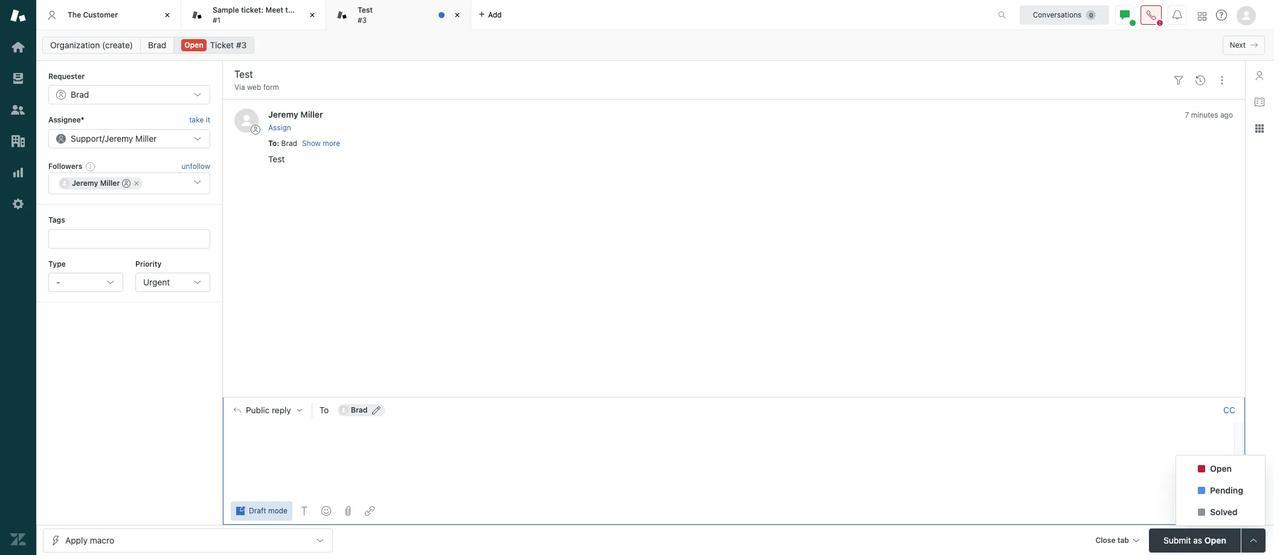 Task type: vqa. For each thing, say whether or not it's contained in the screenshot.
Miller associated with Jeremy Miller Assign
yes



Task type: locate. For each thing, give the bounding box(es) containing it.
2 vertical spatial open
[[1205, 536, 1227, 546]]

jeremy miller link
[[268, 110, 323, 120]]

ticket:
[[241, 5, 264, 15]]

0 vertical spatial open
[[185, 40, 203, 50]]

miller
[[301, 110, 323, 120], [135, 133, 157, 144], [100, 179, 120, 188]]

1 vertical spatial test
[[268, 154, 285, 164]]

miller inside the assignee* element
[[135, 133, 157, 144]]

miller inside option
[[100, 179, 120, 188]]

1 horizontal spatial miller
[[135, 133, 157, 144]]

brad down close image
[[148, 40, 166, 50]]

#3 for test #3
[[358, 15, 367, 24]]

jeremy inside jeremy miller assign
[[268, 110, 298, 120]]

2 vertical spatial miller
[[100, 179, 120, 188]]

sample ticket: meet the ticket #1
[[213, 5, 319, 24]]

miller up the show at left
[[301, 110, 323, 120]]

add
[[488, 10, 502, 19]]

jeremy miller option
[[59, 178, 143, 190]]

0 vertical spatial to
[[268, 139, 277, 148]]

customer context image
[[1255, 71, 1265, 80]]

filter image
[[1174, 75, 1184, 85]]

miller left the user is an agent icon
[[100, 179, 120, 188]]

pending
[[1210, 486, 1244, 496]]

assignee*
[[48, 116, 84, 125]]

#3
[[358, 15, 367, 24], [236, 40, 247, 50]]

submit
[[1164, 536, 1191, 546]]

#3 inside test #3
[[358, 15, 367, 24]]

edit user image
[[372, 407, 381, 415]]

knowledge image
[[1255, 97, 1265, 107]]

tab containing sample ticket: meet the ticket
[[181, 0, 326, 30]]

0 horizontal spatial test
[[268, 154, 285, 164]]

/
[[102, 133, 105, 144]]

the customer tab
[[36, 0, 181, 30]]

as
[[1194, 536, 1203, 546]]

brad right :
[[281, 139, 297, 148]]

to down assign button
[[268, 139, 277, 148]]

requester element
[[48, 85, 210, 105]]

2 vertical spatial jeremy
[[72, 179, 98, 188]]

tab containing test
[[326, 0, 471, 30]]

#1
[[213, 15, 221, 24]]

to inside to : brad show more test
[[268, 139, 277, 148]]

ticket
[[210, 40, 234, 50]]

notifications image
[[1173, 10, 1183, 20]]

1 horizontal spatial close image
[[451, 9, 463, 21]]

secondary element
[[36, 33, 1274, 57]]

0 horizontal spatial jeremy
[[72, 179, 98, 188]]

0 vertical spatial test
[[358, 5, 373, 15]]

organization
[[50, 40, 100, 50]]

#3 for ticket #3
[[236, 40, 247, 50]]

the
[[68, 10, 81, 19]]

take it
[[189, 116, 210, 125]]

brad
[[148, 40, 166, 50], [71, 90, 89, 100], [281, 139, 297, 148], [351, 406, 368, 415]]

tabs tab list
[[36, 0, 986, 30]]

events image
[[1196, 75, 1205, 85]]

jeremy down info on adding followers image
[[72, 179, 98, 188]]

remove image
[[133, 180, 140, 187]]

unfollow
[[182, 162, 210, 171]]

jeremy inside option
[[72, 179, 98, 188]]

-
[[56, 277, 60, 288]]

test down :
[[268, 154, 285, 164]]

close image right the
[[306, 9, 318, 21]]

0 horizontal spatial #3
[[236, 40, 247, 50]]

1 vertical spatial miller
[[135, 133, 157, 144]]

open
[[185, 40, 203, 50], [1210, 464, 1232, 474], [1205, 536, 1227, 546]]

open left ticket at the top left of the page
[[185, 40, 203, 50]]

close image left add popup button
[[451, 9, 463, 21]]

close
[[1096, 536, 1116, 545]]

Subject field
[[232, 67, 1166, 82]]

brad right klobrad84@gmail.com icon
[[351, 406, 368, 415]]

1 vertical spatial to
[[320, 406, 329, 416]]

miller inside jeremy miller assign
[[301, 110, 323, 120]]

open up pending
[[1210, 464, 1232, 474]]

brad down requester
[[71, 90, 89, 100]]

minutes
[[1191, 111, 1219, 120]]

jeremy for jeremy miller assign
[[268, 110, 298, 120]]

followers
[[48, 162, 82, 171]]

:
[[277, 139, 279, 148]]

show
[[302, 139, 321, 148]]

test right ticket
[[358, 5, 373, 15]]

to
[[268, 139, 277, 148], [320, 406, 329, 416]]

ticket actions image
[[1218, 75, 1227, 85]]

cc button
[[1224, 406, 1236, 417]]

test inside to : brad show more test
[[268, 154, 285, 164]]

get started image
[[10, 39, 26, 55]]

0 vertical spatial jeremy
[[268, 110, 298, 120]]

tab
[[181, 0, 326, 30], [326, 0, 471, 30]]

take it button
[[189, 114, 210, 127]]

assignee* element
[[48, 129, 210, 149]]

draft mode button
[[231, 502, 292, 521]]

2 tab from the left
[[326, 0, 471, 30]]

jeremy up assign
[[268, 110, 298, 120]]

add attachment image
[[343, 507, 353, 517]]

miller right /
[[135, 133, 157, 144]]

1 horizontal spatial jeremy
[[105, 133, 133, 144]]

1 vertical spatial jeremy
[[105, 133, 133, 144]]

jeremy right 'support'
[[105, 133, 133, 144]]

cc
[[1224, 406, 1236, 416]]

0 vertical spatial miller
[[301, 110, 323, 120]]

test
[[358, 5, 373, 15], [268, 154, 285, 164]]

assign button
[[268, 122, 291, 133]]

info on adding followers image
[[86, 162, 96, 172]]

ticket
[[299, 5, 319, 15]]

1 vertical spatial #3
[[236, 40, 247, 50]]

1 horizontal spatial test
[[358, 5, 373, 15]]

web
[[247, 83, 261, 92]]

open right "as"
[[1205, 536, 1227, 546]]

customers image
[[10, 102, 26, 118]]

2 horizontal spatial jeremy
[[268, 110, 298, 120]]

apply
[[65, 536, 88, 546]]

apply macro
[[65, 536, 114, 546]]

1 vertical spatial open
[[1210, 464, 1232, 474]]

1 horizontal spatial #3
[[358, 15, 367, 24]]

#3 inside secondary element
[[236, 40, 247, 50]]

1 tab from the left
[[181, 0, 326, 30]]

to left klobrad84@gmail.com icon
[[320, 406, 329, 416]]

0 horizontal spatial close image
[[306, 9, 318, 21]]

0 vertical spatial #3
[[358, 15, 367, 24]]

it
[[206, 116, 210, 125]]

insert emojis image
[[321, 507, 331, 517]]

add button
[[471, 0, 509, 30]]

user is an agent image
[[122, 180, 131, 188]]

0 horizontal spatial miller
[[100, 179, 120, 188]]

organization (create) button
[[42, 37, 141, 54]]

jeremy
[[268, 110, 298, 120], [105, 133, 133, 144], [72, 179, 98, 188]]

ago
[[1221, 111, 1233, 120]]

add link (cmd k) image
[[365, 507, 374, 517]]

7
[[1185, 111, 1189, 120]]

jeremy inside the assignee* element
[[105, 133, 133, 144]]

2 horizontal spatial miller
[[301, 110, 323, 120]]

followers element
[[48, 173, 210, 195]]

miller for jeremy miller assign
[[301, 110, 323, 120]]

jeremy miller assign
[[268, 110, 323, 132]]

jeremy for jeremy miller
[[72, 179, 98, 188]]

1 horizontal spatial to
[[320, 406, 329, 416]]

0 horizontal spatial to
[[268, 139, 277, 148]]

type
[[48, 260, 66, 269]]

close image
[[306, 9, 318, 21], [451, 9, 463, 21]]

via web form
[[234, 83, 279, 92]]

brad inside to : brad show more test
[[281, 139, 297, 148]]



Task type: describe. For each thing, give the bounding box(es) containing it.
to for to : brad show more test
[[268, 139, 277, 148]]

tab
[[1118, 536, 1129, 545]]

apps image
[[1255, 124, 1265, 134]]

unfollow button
[[182, 161, 210, 172]]

close tab button
[[1090, 529, 1144, 555]]

the
[[285, 5, 297, 15]]

mode
[[268, 507, 287, 516]]

macro
[[90, 536, 114, 546]]

urgent button
[[135, 273, 210, 292]]

miller for jeremy miller
[[100, 179, 120, 188]]

support
[[71, 133, 102, 144]]

test #3
[[358, 5, 373, 24]]

brad inside secondary element
[[148, 40, 166, 50]]

show more button
[[302, 138, 340, 149]]

avatar image
[[234, 109, 259, 133]]

to : brad show more test
[[268, 139, 340, 164]]

customer
[[83, 10, 118, 19]]

take
[[189, 116, 204, 125]]

zendesk products image
[[1198, 12, 1207, 20]]

brad link
[[140, 37, 174, 54]]

public reply button
[[223, 398, 312, 424]]

urgent
[[143, 277, 170, 288]]

organizations image
[[10, 134, 26, 149]]

reporting image
[[10, 165, 26, 181]]

zendesk support image
[[10, 8, 26, 24]]

Public reply composer Draft mode text field
[[228, 424, 1231, 449]]

support / jeremy miller
[[71, 133, 157, 144]]

button displays agent's chat status as online. image
[[1120, 10, 1130, 20]]

displays possible ticket submission types image
[[1249, 536, 1259, 546]]

brad inside requester element
[[71, 90, 89, 100]]

priority
[[135, 260, 162, 269]]

millerjeremy500@gmail.com image
[[60, 179, 69, 189]]

next button
[[1223, 36, 1265, 55]]

7 minutes ago
[[1185, 111, 1233, 120]]

open inside secondary element
[[185, 40, 203, 50]]

zendesk image
[[10, 532, 26, 548]]

views image
[[10, 71, 26, 86]]

hide composer image
[[729, 393, 739, 403]]

reply
[[272, 406, 291, 416]]

conversations button
[[1020, 5, 1109, 24]]

more
[[323, 139, 340, 148]]

organization (create)
[[50, 40, 133, 50]]

requester
[[48, 72, 85, 81]]

to for to
[[320, 406, 329, 416]]

form
[[263, 83, 279, 92]]

get help image
[[1216, 10, 1227, 21]]

submit as open
[[1164, 536, 1227, 546]]

2 close image from the left
[[451, 9, 463, 21]]

close image
[[161, 9, 173, 21]]

format text image
[[300, 507, 309, 517]]

1 close image from the left
[[306, 9, 318, 21]]

test inside 'tabs' tab list
[[358, 5, 373, 15]]

draft
[[249, 507, 266, 516]]

main element
[[0, 0, 36, 556]]

the customer
[[68, 10, 118, 19]]

jeremy miller
[[72, 179, 120, 188]]

sample
[[213, 5, 239, 15]]

(create)
[[102, 40, 133, 50]]

7 minutes ago text field
[[1185, 111, 1233, 120]]

via
[[234, 83, 245, 92]]

klobrad84@gmail.com image
[[339, 406, 349, 416]]

admin image
[[10, 196, 26, 212]]

meet
[[266, 5, 283, 15]]

tags
[[48, 216, 65, 225]]

assign
[[268, 123, 291, 132]]

close tab
[[1096, 536, 1129, 545]]

solved
[[1210, 507, 1238, 518]]

conversations
[[1033, 10, 1082, 19]]

ticket #3
[[210, 40, 247, 50]]

- button
[[48, 273, 123, 292]]

public reply
[[246, 406, 291, 416]]

next
[[1230, 40, 1246, 50]]

draft mode
[[249, 507, 287, 516]]

public
[[246, 406, 270, 416]]



